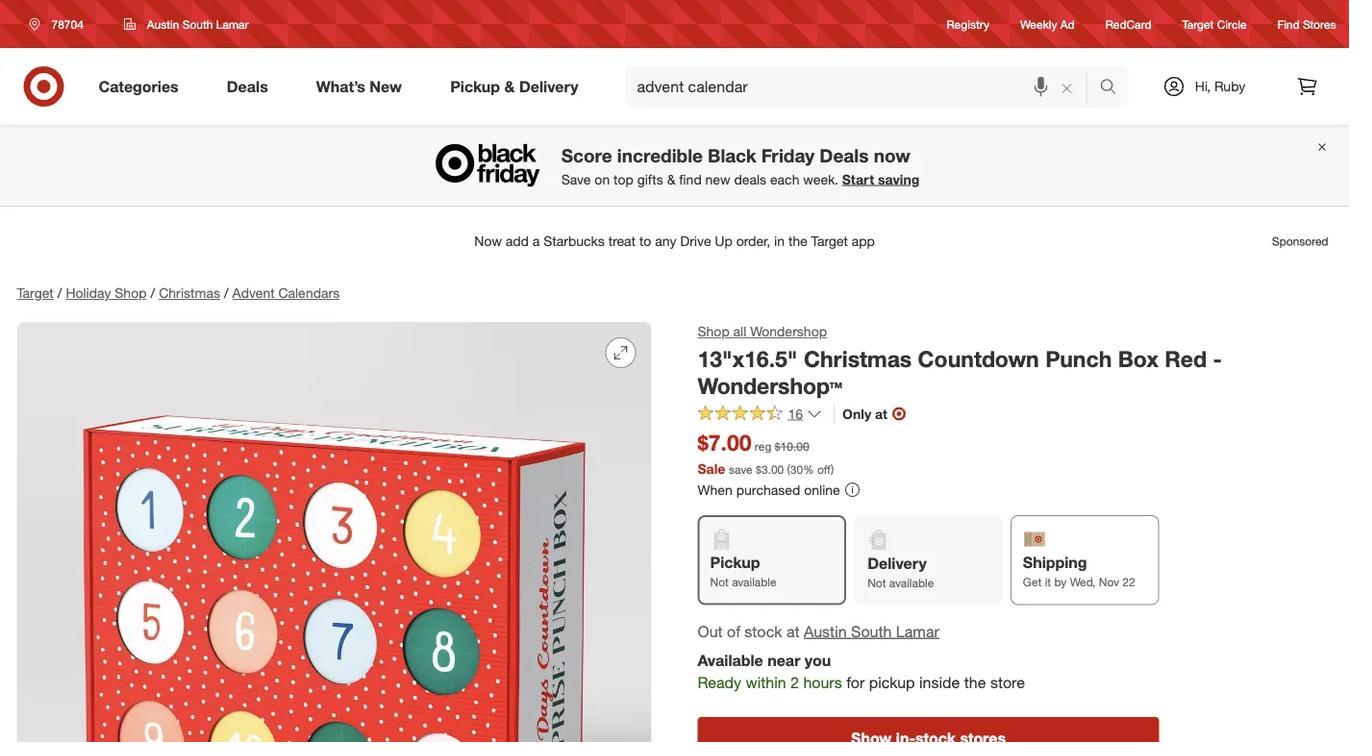 Task type: locate. For each thing, give the bounding box(es) containing it.
search
[[1091, 79, 1137, 98]]

when purchased online
[[698, 481, 840, 498]]

0 vertical spatial south
[[182, 17, 213, 31]]

not up out in the right of the page
[[710, 575, 729, 590]]

0 vertical spatial delivery
[[519, 77, 578, 96]]

red
[[1165, 345, 1207, 372]]

shop right holiday
[[115, 285, 147, 301]]

2 / from the left
[[150, 285, 155, 301]]

available for delivery
[[889, 576, 934, 591]]

2
[[791, 674, 799, 692]]

target left holiday
[[17, 285, 54, 301]]

1 vertical spatial lamar
[[896, 622, 939, 641]]

1 / from the left
[[57, 285, 62, 301]]

pickup & delivery link
[[434, 65, 603, 108]]

pickup not available
[[710, 553, 777, 590]]

0 horizontal spatial target
[[17, 285, 54, 301]]

0 horizontal spatial shop
[[115, 285, 147, 301]]

1 horizontal spatial delivery
[[868, 554, 927, 573]]

calendars
[[278, 285, 340, 301]]

available
[[732, 575, 777, 590], [889, 576, 934, 591]]

south up deals link
[[182, 17, 213, 31]]

not inside pickup not available
[[710, 575, 729, 590]]

holiday
[[66, 285, 111, 301]]

pickup
[[450, 77, 500, 96], [710, 553, 760, 572]]

available inside pickup not available
[[732, 575, 777, 590]]

save
[[561, 171, 591, 188]]

when
[[698, 481, 733, 498]]

south up available near you ready within 2 hours for pickup inside the store
[[851, 622, 892, 641]]

1 horizontal spatial pickup
[[710, 553, 760, 572]]

$10.00
[[775, 439, 809, 454]]

available near you ready within 2 hours for pickup inside the store
[[698, 652, 1025, 692]]

christmas
[[159, 285, 220, 301], [804, 345, 912, 372]]

1 vertical spatial pickup
[[710, 553, 760, 572]]

wondershop
[[750, 323, 827, 340]]

1 horizontal spatial not
[[868, 576, 886, 591]]

not up austin south lamar button on the right
[[868, 576, 886, 591]]

lamar up deals link
[[216, 17, 249, 31]]

2 horizontal spatial /
[[224, 285, 228, 301]]

deals
[[227, 77, 268, 96], [820, 144, 869, 166]]

1 vertical spatial target
[[17, 285, 54, 301]]

1 vertical spatial christmas
[[804, 345, 912, 372]]

target left circle
[[1182, 17, 1214, 31]]

shop all wondershop 13"x16.5" christmas countdown punch box red - wondershop™
[[698, 323, 1222, 400]]

gifts
[[637, 171, 663, 188]]

nov
[[1099, 575, 1119, 590]]

delivery
[[519, 77, 578, 96], [868, 554, 927, 573]]

0 vertical spatial pickup
[[450, 77, 500, 96]]

pickup right new
[[450, 77, 500, 96]]

1 horizontal spatial &
[[667, 171, 676, 188]]

16 link
[[698, 404, 822, 426]]

holiday shop link
[[66, 285, 147, 301]]

shop left all
[[698, 323, 730, 340]]

pickup for not
[[710, 553, 760, 572]]

categories
[[99, 77, 179, 96]]

0 horizontal spatial christmas
[[159, 285, 220, 301]]

christmas up only
[[804, 345, 912, 372]]

christmas left advent
[[159, 285, 220, 301]]

0 horizontal spatial pickup
[[450, 77, 500, 96]]

1 horizontal spatial shop
[[698, 323, 730, 340]]

shipping get it by wed, nov 22
[[1023, 553, 1135, 590]]

lamar up inside
[[896, 622, 939, 641]]

1 horizontal spatial available
[[889, 576, 934, 591]]

deals down austin south lamar
[[227, 77, 268, 96]]

1 horizontal spatial /
[[150, 285, 155, 301]]

1 vertical spatial deals
[[820, 144, 869, 166]]

find stores link
[[1278, 16, 1336, 32]]

$7.00
[[698, 429, 752, 456]]

0 vertical spatial deals
[[227, 77, 268, 96]]

/ right "target" link
[[57, 285, 62, 301]]

by
[[1054, 575, 1067, 590]]

available up austin south lamar button on the right
[[889, 576, 934, 591]]

0 horizontal spatial delivery
[[519, 77, 578, 96]]

at right only
[[875, 405, 888, 422]]

1 vertical spatial delivery
[[868, 554, 927, 573]]

deals
[[734, 171, 766, 188]]

1 horizontal spatial lamar
[[896, 622, 939, 641]]

pickup up of
[[710, 553, 760, 572]]

deals inside score incredible black friday deals now save on top gifts & find new deals each week. start saving
[[820, 144, 869, 166]]

week.
[[803, 171, 838, 188]]

0 horizontal spatial available
[[732, 575, 777, 590]]

0 vertical spatial target
[[1182, 17, 1214, 31]]

1 vertical spatial &
[[667, 171, 676, 188]]

&
[[504, 77, 515, 96], [667, 171, 676, 188]]

0 vertical spatial lamar
[[216, 17, 249, 31]]

available for pickup
[[732, 575, 777, 590]]

south
[[182, 17, 213, 31], [851, 622, 892, 641]]

0 horizontal spatial /
[[57, 285, 62, 301]]

available up stock
[[732, 575, 777, 590]]

ready
[[698, 674, 742, 692]]

austin up you
[[804, 622, 847, 641]]

lamar
[[216, 17, 249, 31], [896, 622, 939, 641]]

1 horizontal spatial at
[[875, 405, 888, 422]]

0 horizontal spatial south
[[182, 17, 213, 31]]

3 / from the left
[[224, 285, 228, 301]]

22
[[1123, 575, 1135, 590]]

pickup inside pickup not available
[[710, 553, 760, 572]]

available inside delivery not available
[[889, 576, 934, 591]]

/
[[57, 285, 62, 301], [150, 285, 155, 301], [224, 285, 228, 301]]

it
[[1045, 575, 1051, 590]]

30
[[790, 462, 803, 476]]

0 horizontal spatial at
[[787, 622, 800, 641]]

0 horizontal spatial lamar
[[216, 17, 249, 31]]

0 vertical spatial austin
[[147, 17, 179, 31]]

hours
[[803, 674, 842, 692]]

ruby
[[1215, 78, 1246, 95]]

austin up the "categories" link
[[147, 17, 179, 31]]

weekly
[[1020, 17, 1057, 31]]

delivery up austin south lamar button on the right
[[868, 554, 927, 573]]

wondershop™
[[698, 373, 842, 400]]

at right stock
[[787, 622, 800, 641]]

1 horizontal spatial south
[[851, 622, 892, 641]]

christmas inside shop all wondershop 13"x16.5" christmas countdown punch box red - wondershop™
[[804, 345, 912, 372]]

1 vertical spatial shop
[[698, 323, 730, 340]]

1 vertical spatial south
[[851, 622, 892, 641]]

delivery up score at the top of the page
[[519, 77, 578, 96]]

0 vertical spatial at
[[875, 405, 888, 422]]

top
[[614, 171, 633, 188]]

on
[[595, 171, 610, 188]]

deals up start
[[820, 144, 869, 166]]

1 horizontal spatial target
[[1182, 17, 1214, 31]]

/ left christmas link
[[150, 285, 155, 301]]

0 horizontal spatial not
[[710, 575, 729, 590]]

new
[[370, 77, 402, 96]]

not inside delivery not available
[[868, 576, 886, 591]]

0 horizontal spatial &
[[504, 77, 515, 96]]

0 horizontal spatial deals
[[227, 77, 268, 96]]

austin south lamar button
[[111, 7, 261, 41]]

austin south lamar button
[[804, 621, 939, 643]]

1 vertical spatial at
[[787, 622, 800, 641]]

0 horizontal spatial austin
[[147, 17, 179, 31]]

1 horizontal spatial christmas
[[804, 345, 912, 372]]

1 horizontal spatial deals
[[820, 144, 869, 166]]

of
[[727, 622, 740, 641]]

austin
[[147, 17, 179, 31], [804, 622, 847, 641]]

/ left advent
[[224, 285, 228, 301]]

1 horizontal spatial austin
[[804, 622, 847, 641]]

out of stock at austin south lamar
[[698, 622, 939, 641]]

ad
[[1061, 17, 1075, 31]]

only at
[[842, 405, 888, 422]]

shop inside shop all wondershop 13"x16.5" christmas countdown punch box red - wondershop™
[[698, 323, 730, 340]]

weekly ad link
[[1020, 16, 1075, 32]]



Task type: describe. For each thing, give the bounding box(es) containing it.
score
[[561, 144, 612, 166]]

weekly ad
[[1020, 17, 1075, 31]]

out
[[698, 622, 723, 641]]

inside
[[919, 674, 960, 692]]

shipping
[[1023, 553, 1087, 572]]

what's
[[316, 77, 365, 96]]

stock
[[745, 622, 782, 641]]

%
[[803, 462, 814, 476]]

online
[[804, 481, 840, 498]]

registry link
[[947, 16, 990, 32]]

all
[[733, 323, 747, 340]]

each
[[770, 171, 800, 188]]

0 vertical spatial &
[[504, 77, 515, 96]]

search button
[[1091, 65, 1137, 112]]

redcard
[[1106, 17, 1152, 31]]

advent calendars link
[[232, 285, 340, 301]]

only
[[842, 405, 871, 422]]

the
[[964, 674, 986, 692]]

-
[[1213, 345, 1222, 372]]

)
[[831, 462, 834, 476]]

saving
[[878, 171, 920, 188]]

(
[[787, 462, 790, 476]]

box
[[1118, 345, 1159, 372]]

13"x16.5"
[[698, 345, 798, 372]]

black
[[708, 144, 756, 166]]

find stores
[[1278, 17, 1336, 31]]

redcard link
[[1106, 16, 1152, 32]]

not for pickup
[[710, 575, 729, 590]]

what's new link
[[300, 65, 426, 108]]

categories link
[[82, 65, 203, 108]]

off
[[817, 462, 831, 476]]

advertisement region
[[1, 218, 1348, 264]]

target link
[[17, 285, 54, 301]]

target for target / holiday shop / christmas / advent calendars
[[17, 285, 54, 301]]

south inside dropdown button
[[182, 17, 213, 31]]

within
[[746, 674, 786, 692]]

registry
[[947, 17, 990, 31]]

austin south lamar
[[147, 17, 249, 31]]

near
[[768, 652, 800, 670]]

store
[[990, 674, 1025, 692]]

punch
[[1045, 345, 1112, 372]]

delivery not available
[[868, 554, 934, 591]]

incredible
[[617, 144, 703, 166]]

available
[[698, 652, 763, 670]]

stores
[[1303, 17, 1336, 31]]

1 vertical spatial austin
[[804, 622, 847, 641]]

countdown
[[918, 345, 1039, 372]]

new
[[705, 171, 730, 188]]

hi,
[[1195, 78, 1211, 95]]

$
[[756, 462, 762, 476]]

delivery inside delivery not available
[[868, 554, 927, 573]]

start
[[842, 171, 874, 188]]

get
[[1023, 575, 1042, 590]]

advent
[[232, 285, 275, 301]]

christmas link
[[159, 285, 220, 301]]

16
[[788, 405, 803, 422]]

pickup for &
[[450, 77, 500, 96]]

target circle link
[[1182, 16, 1247, 32]]

friday
[[762, 144, 815, 166]]

lamar inside dropdown button
[[216, 17, 249, 31]]

for
[[846, 674, 865, 692]]

sale
[[698, 460, 725, 477]]

find
[[1278, 17, 1300, 31]]

target / holiday shop / christmas / advent calendars
[[17, 285, 340, 301]]

What can we help you find? suggestions appear below search field
[[626, 65, 1104, 108]]

not for delivery
[[868, 576, 886, 591]]

0 vertical spatial christmas
[[159, 285, 220, 301]]

wed,
[[1070, 575, 1096, 590]]

deals link
[[210, 65, 292, 108]]

circle
[[1217, 17, 1247, 31]]

pickup
[[869, 674, 915, 692]]

purchased
[[736, 481, 800, 498]]

target circle
[[1182, 17, 1247, 31]]

save
[[729, 462, 753, 476]]

you
[[805, 652, 831, 670]]

0 vertical spatial shop
[[115, 285, 147, 301]]

13&#34;x16.5&#34; christmas countdown punch box red - wondershop&#8482;, 1 of 5 image
[[17, 322, 652, 742]]

reg
[[755, 439, 772, 454]]

hi, ruby
[[1195, 78, 1246, 95]]

target for target circle
[[1182, 17, 1214, 31]]

austin inside dropdown button
[[147, 17, 179, 31]]

$7.00 reg $10.00 sale save $ 3.00 ( 30 % off )
[[698, 429, 834, 477]]

78704 button
[[17, 7, 104, 41]]

78704
[[51, 17, 84, 31]]

& inside score incredible black friday deals now save on top gifts & find new deals each week. start saving
[[667, 171, 676, 188]]

score incredible black friday deals now save on top gifts & find new deals each week. start saving
[[561, 144, 920, 188]]



Task type: vqa. For each thing, say whether or not it's contained in the screenshot.
2nd "Baketivity" link from the left's $36.99
no



